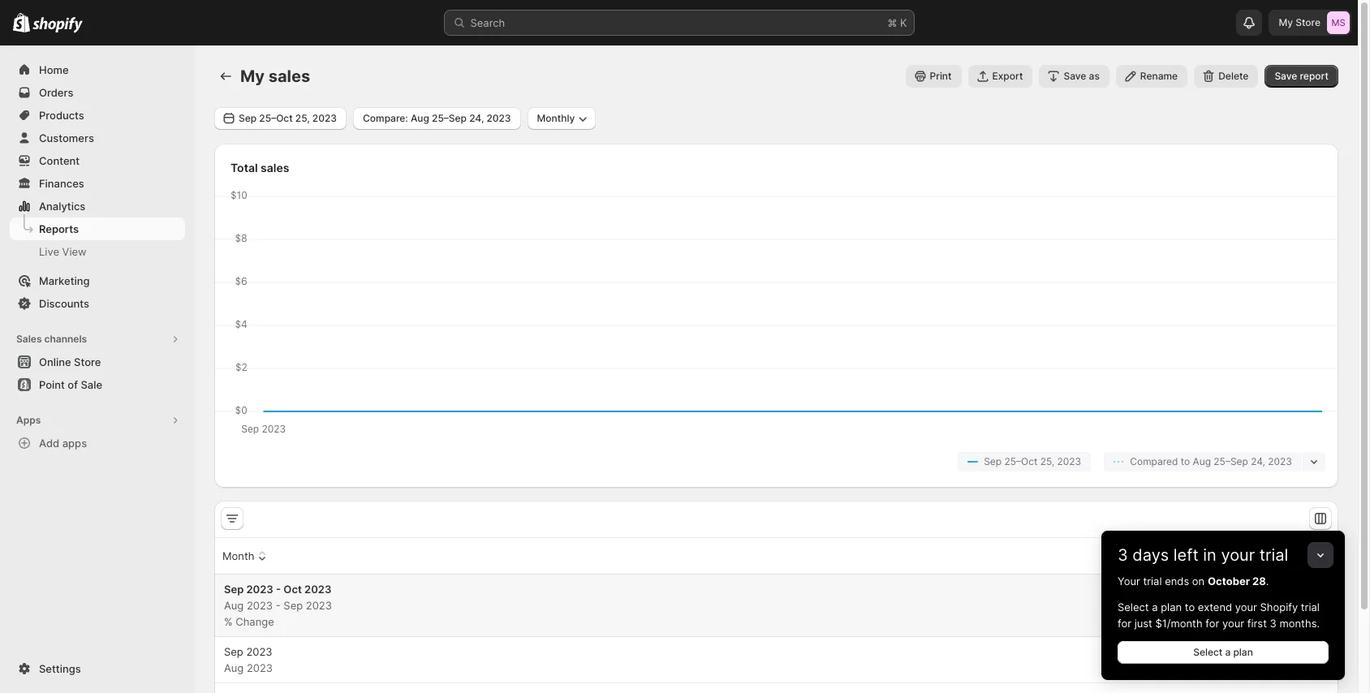 Task type: describe. For each thing, give the bounding box(es) containing it.
select a plan
[[1193, 646, 1253, 658]]

rename button
[[1116, 65, 1188, 88]]

1 vertical spatial 25–oct
[[1005, 455, 1038, 468]]

analytics link
[[10, 195, 185, 218]]

total sales button
[[1255, 541, 1330, 572]]

0 vertical spatial -
[[276, 583, 281, 596]]

sep 2023 - oct 2023 aug 2023 - sep 2023 % change
[[224, 583, 332, 628]]

month
[[222, 550, 254, 563]]

point
[[39, 378, 65, 391]]

oct
[[284, 583, 302, 596]]

%
[[224, 615, 233, 628]]

just
[[1135, 617, 1153, 630]]

compare: aug 25–sep 24, 2023
[[363, 112, 511, 124]]

2 for from the left
[[1206, 617, 1220, 630]]

save report
[[1275, 70, 1329, 82]]

monthly
[[537, 112, 575, 124]]

customers link
[[10, 127, 185, 149]]

print button
[[906, 65, 962, 88]]

first
[[1248, 617, 1267, 630]]

total sales inside 'button'
[[1274, 550, 1327, 563]]

my sales
[[240, 67, 310, 86]]

aug right compared
[[1193, 455, 1211, 468]]

content link
[[10, 149, 185, 172]]

select for select a plan
[[1193, 646, 1223, 658]]

aug inside "sep 2023 aug 2023"
[[224, 662, 244, 675]]

store for my store
[[1296, 16, 1321, 28]]

1 vertical spatial -
[[276, 599, 281, 612]]

3 days left in your trial
[[1118, 546, 1289, 565]]

$0.00 for $0.00
[[1300, 599, 1329, 612]]

print
[[930, 70, 952, 82]]

sep 25–oct 25, 2023 inside dropdown button
[[239, 112, 337, 124]]

delete button
[[1194, 65, 1259, 88]]

in
[[1203, 546, 1217, 565]]

home link
[[10, 58, 185, 81]]

a for select a plan
[[1225, 646, 1231, 658]]

$0.00 $0.00
[[1299, 645, 1329, 675]]

search
[[470, 16, 505, 29]]

2023 inside dropdown button
[[487, 112, 511, 124]]

online
[[39, 356, 71, 369]]

28
[[1253, 575, 1266, 588]]

live view
[[39, 245, 87, 258]]

add apps
[[39, 437, 87, 450]]

as
[[1089, 70, 1100, 82]]

online store
[[39, 356, 101, 369]]

aug inside sep 2023 - oct 2023 aug 2023 - sep 2023 % change
[[224, 599, 244, 612]]

sales channels
[[16, 333, 87, 345]]

3 days left in your trial button
[[1102, 531, 1345, 565]]

$1/month
[[1156, 617, 1203, 630]]

compared to aug 25–sep 24, 2023
[[1130, 455, 1292, 468]]

aug inside dropdown button
[[411, 112, 429, 124]]

total inside 'button'
[[1274, 550, 1299, 563]]

your trial ends on october 28 .
[[1118, 575, 1269, 588]]

reports link
[[10, 218, 185, 240]]

0 vertical spatial to
[[1181, 455, 1190, 468]]

select a plan to extend your shopify trial for just $1/month for your first 3 months.
[[1118, 601, 1320, 630]]

monthly button
[[527, 107, 596, 130]]

live
[[39, 245, 59, 258]]

apps
[[16, 414, 41, 426]]

month button
[[220, 541, 273, 572]]

⌘ k
[[888, 16, 907, 29]]

shopify
[[1260, 601, 1298, 614]]

k
[[900, 16, 907, 29]]

ends
[[1165, 575, 1189, 588]]

⌘
[[888, 16, 897, 29]]

store for online store
[[74, 356, 101, 369]]

1 horizontal spatial sep 25–oct 25, 2023
[[984, 455, 1082, 468]]

home
[[39, 63, 69, 76]]

apps button
[[10, 409, 185, 432]]

sales channels button
[[10, 328, 185, 351]]

marketing
[[39, 274, 90, 287]]

settings
[[39, 662, 81, 675]]

your inside dropdown button
[[1221, 546, 1255, 565]]

select for select a plan to extend your shopify trial for just $1/month for your first 3 months.
[[1118, 601, 1149, 614]]

of
[[68, 378, 78, 391]]

sep inside "sep 2023 aug 2023"
[[224, 645, 243, 658]]

view
[[62, 245, 87, 258]]

change
[[236, 615, 274, 628]]

sales
[[16, 333, 42, 345]]

october
[[1208, 575, 1250, 588]]

months.
[[1280, 617, 1320, 630]]

orders link
[[10, 81, 185, 104]]

sep 25–oct 25, 2023 button
[[214, 107, 347, 130]]

days
[[1133, 546, 1169, 565]]

trial inside dropdown button
[[1260, 546, 1289, 565]]

point of sale button
[[0, 373, 195, 396]]

sale
[[81, 378, 102, 391]]



Task type: vqa. For each thing, say whether or not it's contained in the screenshot.
the topmost A
yes



Task type: locate. For each thing, give the bounding box(es) containing it.
1 vertical spatial $0.00
[[1299, 645, 1329, 658]]

1 vertical spatial store
[[74, 356, 101, 369]]

for left just
[[1118, 617, 1132, 630]]

0 vertical spatial plan
[[1161, 601, 1182, 614]]

3
[[1118, 546, 1128, 565], [1270, 617, 1277, 630]]

aug up %
[[224, 599, 244, 612]]

your up october
[[1221, 546, 1255, 565]]

2 save from the left
[[1275, 70, 1298, 82]]

sales up sep 25–oct 25, 2023 dropdown button
[[268, 67, 310, 86]]

for down extend
[[1206, 617, 1220, 630]]

left
[[1174, 546, 1199, 565]]

point of sale
[[39, 378, 102, 391]]

orders
[[39, 86, 73, 99]]

1 vertical spatial total sales
[[1274, 550, 1327, 563]]

0 vertical spatial $0.00
[[1300, 599, 1329, 612]]

0 vertical spatial select
[[1118, 601, 1149, 614]]

0 horizontal spatial 24,
[[469, 112, 484, 124]]

0 vertical spatial 25–sep
[[432, 112, 467, 124]]

1 horizontal spatial trial
[[1260, 546, 1289, 565]]

sales down sep 25–oct 25, 2023 dropdown button
[[261, 161, 289, 175]]

save as
[[1064, 70, 1100, 82]]

1 for from the left
[[1118, 617, 1132, 630]]

trial inside the select a plan to extend your shopify trial for just $1/month for your first 3 months.
[[1301, 601, 1320, 614]]

trial left no change image
[[1301, 601, 1320, 614]]

1 horizontal spatial 24,
[[1251, 455, 1266, 468]]

my
[[1279, 16, 1293, 28], [240, 67, 265, 86]]

0 horizontal spatial a
[[1152, 601, 1158, 614]]

analytics
[[39, 200, 85, 213]]

1 horizontal spatial 25,
[[1040, 455, 1055, 468]]

0 horizontal spatial select
[[1118, 601, 1149, 614]]

a for select a plan to extend your shopify trial for just $1/month for your first 3 months.
[[1152, 601, 1158, 614]]

total
[[231, 161, 258, 175], [1274, 550, 1299, 563]]

0 horizontal spatial for
[[1118, 617, 1132, 630]]

save for save report
[[1275, 70, 1298, 82]]

1 horizontal spatial store
[[1296, 16, 1321, 28]]

save inside "button"
[[1064, 70, 1087, 82]]

select up just
[[1118, 601, 1149, 614]]

a inside the select a plan to extend your shopify trial for just $1/month for your first 3 months.
[[1152, 601, 1158, 614]]

my up sep 25–oct 25, 2023 dropdown button
[[240, 67, 265, 86]]

your
[[1221, 546, 1255, 565], [1235, 601, 1257, 614], [1223, 617, 1245, 630]]

marketing link
[[10, 270, 185, 292]]

for
[[1118, 617, 1132, 630], [1206, 617, 1220, 630]]

trial right your
[[1143, 575, 1162, 588]]

1 vertical spatial sep 25–oct 25, 2023
[[984, 455, 1082, 468]]

rename
[[1140, 70, 1178, 82]]

my store image
[[1327, 11, 1350, 34]]

my for my sales
[[240, 67, 265, 86]]

1 horizontal spatial save
[[1275, 70, 1298, 82]]

3 up your
[[1118, 546, 1128, 565]]

1 horizontal spatial 3
[[1270, 617, 1277, 630]]

content
[[39, 154, 80, 167]]

1 vertical spatial total
[[1274, 550, 1299, 563]]

0 vertical spatial total sales
[[231, 161, 289, 175]]

a down the select a plan to extend your shopify trial for just $1/month for your first 3 months.
[[1225, 646, 1231, 658]]

finances
[[39, 177, 84, 190]]

total down sep 25–oct 25, 2023 dropdown button
[[231, 161, 258, 175]]

3 inside the select a plan to extend your shopify trial for just $1/month for your first 3 months.
[[1270, 617, 1277, 630]]

-
[[276, 583, 281, 596], [276, 599, 281, 612]]

add apps button
[[10, 432, 185, 455]]

store up sale
[[74, 356, 101, 369]]

report
[[1300, 70, 1329, 82]]

channels
[[44, 333, 87, 345]]

plan inside select a plan link
[[1233, 646, 1253, 658]]

24, inside dropdown button
[[469, 112, 484, 124]]

1 horizontal spatial plan
[[1233, 646, 1253, 658]]

0 horizontal spatial total sales
[[231, 161, 289, 175]]

0 horizontal spatial trial
[[1143, 575, 1162, 588]]

your left first
[[1223, 617, 1245, 630]]

25,
[[295, 112, 310, 124], [1040, 455, 1055, 468]]

25–oct inside sep 25–oct 25, 2023 dropdown button
[[259, 112, 293, 124]]

select inside select a plan link
[[1193, 646, 1223, 658]]

0 vertical spatial a
[[1152, 601, 1158, 614]]

2023
[[312, 112, 337, 124], [487, 112, 511, 124], [1057, 455, 1082, 468], [1268, 455, 1292, 468], [246, 583, 273, 596], [305, 583, 332, 596], [247, 599, 273, 612], [306, 599, 332, 612], [246, 645, 272, 658], [247, 662, 273, 675]]

finances link
[[10, 172, 185, 195]]

on
[[1192, 575, 1205, 588]]

a up just
[[1152, 601, 1158, 614]]

my left "my store" "icon"
[[1279, 16, 1293, 28]]

24,
[[469, 112, 484, 124], [1251, 455, 1266, 468]]

2 horizontal spatial trial
[[1301, 601, 1320, 614]]

select inside the select a plan to extend your shopify trial for just $1/month for your first 3 months.
[[1118, 601, 1149, 614]]

25–sep inside dropdown button
[[432, 112, 467, 124]]

1 horizontal spatial total
[[1274, 550, 1299, 563]]

0 vertical spatial total
[[231, 161, 258, 175]]

0 vertical spatial 25–oct
[[259, 112, 293, 124]]

1 vertical spatial 3
[[1270, 617, 1277, 630]]

2 vertical spatial your
[[1223, 617, 1245, 630]]

1 horizontal spatial 25–oct
[[1005, 455, 1038, 468]]

0 vertical spatial sales
[[268, 67, 310, 86]]

aug down %
[[224, 662, 244, 675]]

2 vertical spatial sales
[[1302, 550, 1327, 563]]

select a plan link
[[1118, 641, 1329, 664]]

1 vertical spatial plan
[[1233, 646, 1253, 658]]

extend
[[1198, 601, 1232, 614]]

store inside button
[[74, 356, 101, 369]]

0 horizontal spatial store
[[74, 356, 101, 369]]

save left report
[[1275, 70, 1298, 82]]

compare:
[[363, 112, 408, 124]]

to right compared
[[1181, 455, 1190, 468]]

1 vertical spatial a
[[1225, 646, 1231, 658]]

1 horizontal spatial 25–sep
[[1214, 455, 1248, 468]]

store left "my store" "icon"
[[1296, 16, 1321, 28]]

plan for select a plan
[[1233, 646, 1253, 658]]

delete
[[1219, 70, 1249, 82]]

2 vertical spatial $0.00
[[1299, 662, 1329, 675]]

sales
[[268, 67, 310, 86], [261, 161, 289, 175], [1302, 550, 1327, 563]]

0 horizontal spatial 25,
[[295, 112, 310, 124]]

0 horizontal spatial 25–oct
[[259, 112, 293, 124]]

export
[[992, 70, 1023, 82]]

online store link
[[10, 351, 185, 373]]

to up $1/month
[[1185, 601, 1195, 614]]

0 vertical spatial store
[[1296, 16, 1321, 28]]

1 horizontal spatial select
[[1193, 646, 1223, 658]]

25–sep right compared
[[1214, 455, 1248, 468]]

plan for select a plan to extend your shopify trial for just $1/month for your first 3 months.
[[1161, 601, 1182, 614]]

25–sep
[[432, 112, 467, 124], [1214, 455, 1248, 468]]

store
[[1296, 16, 1321, 28], [74, 356, 101, 369]]

select down the select a plan to extend your shopify trial for just $1/month for your first 3 months.
[[1193, 646, 1223, 658]]

1 vertical spatial 24,
[[1251, 455, 1266, 468]]

1 vertical spatial your
[[1235, 601, 1257, 614]]

a
[[1152, 601, 1158, 614], [1225, 646, 1231, 658]]

apps
[[62, 437, 87, 450]]

1 horizontal spatial my
[[1279, 16, 1293, 28]]

0 horizontal spatial 3
[[1118, 546, 1128, 565]]

total sales up shopify
[[1274, 550, 1327, 563]]

save inside button
[[1275, 70, 1298, 82]]

1 vertical spatial 25–sep
[[1214, 455, 1248, 468]]

sep inside dropdown button
[[239, 112, 257, 124]]

to
[[1181, 455, 1190, 468], [1185, 601, 1195, 614]]

my store
[[1279, 16, 1321, 28]]

your
[[1118, 575, 1140, 588]]

0 vertical spatial 25,
[[295, 112, 310, 124]]

2023 inside dropdown button
[[312, 112, 337, 124]]

1 horizontal spatial total sales
[[1274, 550, 1327, 563]]

sep 2023 aug 2023
[[224, 645, 273, 675]]

my for my store
[[1279, 16, 1293, 28]]

save as button
[[1039, 65, 1110, 88]]

save report button
[[1265, 65, 1339, 88]]

compared
[[1130, 455, 1178, 468]]

1 horizontal spatial a
[[1225, 646, 1231, 658]]

sales up no change image
[[1302, 550, 1327, 563]]

0 horizontal spatial my
[[240, 67, 265, 86]]

0 vertical spatial 24,
[[469, 112, 484, 124]]

save for save as
[[1064, 70, 1087, 82]]

sep
[[239, 112, 257, 124], [984, 455, 1002, 468], [224, 583, 244, 596], [284, 599, 303, 612], [224, 645, 243, 658]]

0 horizontal spatial 25–sep
[[432, 112, 467, 124]]

no change image
[[1320, 614, 1329, 627]]

1 horizontal spatial for
[[1206, 617, 1220, 630]]

add
[[39, 437, 59, 450]]

0 horizontal spatial plan
[[1161, 601, 1182, 614]]

$0.00 for $0.00 $0.00
[[1299, 645, 1329, 658]]

sep 25–oct 25, 2023
[[239, 112, 337, 124], [984, 455, 1082, 468]]

save left the as on the right top
[[1064, 70, 1087, 82]]

shopify image
[[13, 13, 30, 32]]

1 vertical spatial trial
[[1143, 575, 1162, 588]]

discounts
[[39, 297, 89, 310]]

.
[[1266, 575, 1269, 588]]

3 inside dropdown button
[[1118, 546, 1128, 565]]

0 horizontal spatial sep 25–oct 25, 2023
[[239, 112, 337, 124]]

25–oct
[[259, 112, 293, 124], [1005, 455, 1038, 468]]

settings link
[[10, 658, 185, 680]]

1 save from the left
[[1064, 70, 1087, 82]]

3 days left in your trial element
[[1102, 573, 1345, 680]]

1 vertical spatial my
[[240, 67, 265, 86]]

plan inside the select a plan to extend your shopify trial for just $1/month for your first 3 months.
[[1161, 601, 1182, 614]]

aug right compare:
[[411, 112, 429, 124]]

1 vertical spatial select
[[1193, 646, 1223, 658]]

total sales down sep 25–oct 25, 2023 dropdown button
[[231, 161, 289, 175]]

3 right first
[[1270, 617, 1277, 630]]

products link
[[10, 104, 185, 127]]

1 vertical spatial 25,
[[1040, 455, 1055, 468]]

export button
[[968, 65, 1033, 88]]

0 vertical spatial sep 25–oct 25, 2023
[[239, 112, 337, 124]]

sales inside 'button'
[[1302, 550, 1327, 563]]

to inside the select a plan to extend your shopify trial for just $1/month for your first 3 months.
[[1185, 601, 1195, 614]]

0 horizontal spatial total
[[231, 161, 258, 175]]

1 vertical spatial to
[[1185, 601, 1195, 614]]

reports
[[39, 222, 79, 235]]

1 vertical spatial sales
[[261, 161, 289, 175]]

discounts link
[[10, 292, 185, 315]]

25–sep right compare:
[[432, 112, 467, 124]]

0 vertical spatial trial
[[1260, 546, 1289, 565]]

online store button
[[0, 351, 195, 373]]

0 vertical spatial 3
[[1118, 546, 1128, 565]]

2 vertical spatial trial
[[1301, 601, 1320, 614]]

shopify image
[[33, 17, 83, 33]]

plan up $1/month
[[1161, 601, 1182, 614]]

0 horizontal spatial save
[[1064, 70, 1087, 82]]

total up shopify
[[1274, 550, 1299, 563]]

trial up .
[[1260, 546, 1289, 565]]

0 vertical spatial your
[[1221, 546, 1255, 565]]

your up first
[[1235, 601, 1257, 614]]

0 vertical spatial my
[[1279, 16, 1293, 28]]

25, inside dropdown button
[[295, 112, 310, 124]]

live view link
[[10, 240, 185, 263]]

compare: aug 25–sep 24, 2023 button
[[353, 107, 521, 130]]

customers
[[39, 132, 94, 145]]

plan down first
[[1233, 646, 1253, 658]]



